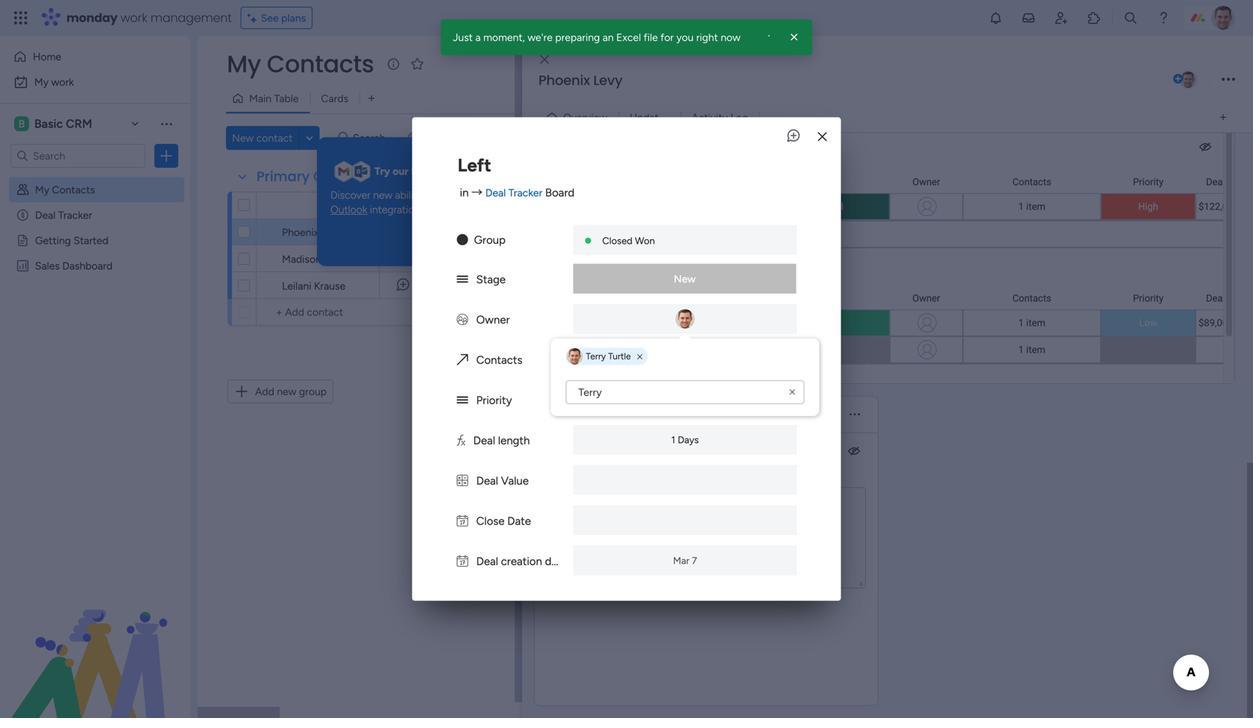 Task type: locate. For each thing, give the bounding box(es) containing it.
priority
[[476, 394, 512, 407]]

help button
[[1177, 676, 1229, 700]]

0 vertical spatial terry turtle image
[[1211, 6, 1235, 30]]

work inside my work option
[[51, 76, 74, 88]]

contacts inside primary contacts field
[[313, 167, 376, 186]]

0 horizontal spatial new
[[277, 385, 296, 398]]

phoenix
[[539, 71, 590, 90], [282, 226, 319, 239]]

primary
[[257, 167, 310, 186]]

right
[[696, 31, 718, 44]]

dapulse x slim image
[[637, 353, 642, 362]]

2 vertical spatial terry turtle image
[[674, 308, 696, 330]]

new inside discover new abilities with our gmail & outlook integrations
[[373, 189, 392, 201]]

v2 status image left priority
[[457, 394, 468, 407]]

our right the try
[[393, 165, 409, 178]]

0 horizontal spatial levy
[[321, 226, 343, 239]]

sales
[[35, 260, 60, 272]]

0 horizontal spatial tracker
[[58, 209, 92, 222]]

1 vertical spatial close image
[[540, 54, 549, 65]]

plans
[[281, 12, 306, 24]]

1 vertical spatial phoenix levy
[[282, 226, 343, 239]]

excel
[[616, 31, 641, 44]]

terry
[[586, 351, 606, 362]]

work for monday
[[121, 9, 147, 26]]

1 horizontal spatial phoenix levy
[[539, 71, 623, 90]]

phoenix up overview button
[[539, 71, 590, 90]]

phoenix levy up overview button
[[539, 71, 623, 90]]

1 vertical spatial our
[[455, 189, 470, 201]]

levy up the doyle
[[321, 226, 343, 239]]

my contacts up deal tracker
[[35, 184, 95, 196]]

1 horizontal spatial tracker
[[509, 186, 542, 199]]

my contacts inside list box
[[35, 184, 95, 196]]

dapulse numbers column image
[[457, 474, 468, 488]]

terry turtle image
[[1211, 6, 1235, 30], [1179, 70, 1198, 90], [674, 308, 696, 330]]

invite members image
[[1054, 10, 1069, 25]]

explore integrations button
[[419, 229, 524, 253]]

you
[[676, 31, 694, 44]]

1 horizontal spatial new
[[373, 189, 392, 201]]

updates / 1 button
[[619, 106, 683, 129]]

phoenix levy
[[539, 71, 623, 90], [282, 226, 343, 239]]

1 button
[[379, 219, 427, 245]]

log
[[731, 111, 748, 124]]

home option
[[9, 45, 181, 69]]

basic crm
[[34, 117, 92, 131]]

b
[[18, 117, 25, 130]]

2 horizontal spatial terry turtle image
[[1211, 6, 1235, 30]]

v2 status image for priority
[[457, 394, 468, 407]]

2 vertical spatial 1
[[671, 434, 675, 446]]

close date
[[476, 515, 531, 528]]

levy down the an
[[593, 71, 623, 90]]

0 vertical spatial v2 status image
[[457, 273, 468, 286]]

1 for 1 days
[[671, 434, 675, 446]]

deal for deal length
[[473, 434, 495, 447]]

none search field inside terry turtle dialog
[[566, 380, 805, 404]]

option
[[0, 176, 190, 179]]

1 inside button
[[407, 231, 410, 240]]

my work option
[[9, 70, 181, 94]]

new right add
[[277, 385, 296, 398]]

1 vertical spatial work
[[51, 76, 74, 88]]

0 horizontal spatial my contacts
[[35, 184, 95, 196]]

v2 status image for stage
[[457, 273, 468, 286]]

v2 board relation small image
[[457, 353, 468, 367]]

contacts inside list box
[[52, 184, 95, 196]]

workspace image
[[14, 116, 29, 132]]

a
[[475, 31, 481, 44]]

primary contacts
[[257, 167, 376, 186]]

deal for deal creation date
[[476, 555, 498, 568]]

just a moment, we're preparing an excel file for you right now
[[453, 31, 741, 44]]

0 horizontal spatial 1
[[407, 231, 410, 240]]

tracker left board
[[509, 186, 542, 199]]

None search field
[[566, 380, 805, 404]]

0 vertical spatial levy
[[593, 71, 623, 90]]

discover new abilities with our gmail & outlook integrations
[[330, 189, 509, 216]]

work down home
[[51, 76, 74, 88]]

tracker
[[509, 186, 542, 199], [58, 209, 92, 222]]

1 vertical spatial phoenix
[[282, 226, 319, 239]]

add to favorites image
[[410, 56, 425, 71]]

deal right dapulse date column icon
[[476, 555, 498, 568]]

owner
[[476, 313, 510, 327]]

closed
[[602, 235, 633, 247]]

add new group button
[[228, 380, 334, 404]]

phoenix levy up madison doyle
[[282, 226, 343, 239]]

close image inside just a moment, we're preparing an excel file for you right now alert
[[787, 30, 802, 45]]

/
[[672, 111, 676, 124]]

0 vertical spatial phoenix
[[539, 71, 590, 90]]

1 vertical spatial v2 status image
[[457, 394, 468, 407]]

deal for deal tracker
[[35, 209, 56, 222]]

new for discover
[[373, 189, 392, 201]]

new inside left dialog
[[674, 272, 696, 285]]

work right monday
[[121, 9, 147, 26]]

new contact button
[[226, 126, 299, 150]]

my up deal tracker
[[35, 184, 49, 196]]

7
[[692, 555, 697, 567]]

mar
[[673, 555, 690, 567]]

1 horizontal spatial work
[[121, 9, 147, 26]]

alert
[[758, 31, 771, 44]]

won
[[635, 235, 655, 247]]

terry turtle image
[[567, 348, 583, 365]]

contacts right v2 board relation small icon
[[476, 353, 522, 367]]

text
[[560, 405, 588, 424]]

close image
[[787, 30, 802, 45], [540, 54, 549, 65]]

1 right '/'
[[679, 111, 683, 124]]

0 horizontal spatial work
[[51, 76, 74, 88]]

in → deal tracker board
[[460, 186, 575, 199]]

my contacts up table
[[227, 47, 374, 81]]

2 horizontal spatial 1
[[679, 111, 683, 124]]

tracker inside in → deal tracker board
[[509, 186, 542, 199]]

1 left "days"
[[671, 434, 675, 446]]

contact
[[256, 132, 293, 144]]

new inside button
[[277, 385, 296, 398]]

0 horizontal spatial phoenix
[[282, 226, 319, 239]]

integrations inside button
[[462, 235, 518, 247]]

deal right dapulse numbers column icon
[[476, 474, 498, 488]]

0 vertical spatial close image
[[787, 30, 802, 45]]

1 vertical spatial my contacts
[[35, 184, 95, 196]]

close
[[476, 515, 505, 528]]

1 horizontal spatial our
[[455, 189, 470, 201]]

overview button
[[540, 106, 619, 129]]

deal up getting
[[35, 209, 56, 222]]

days
[[678, 434, 699, 446]]

contacts up deal tracker
[[52, 184, 95, 196]]

explore integrations
[[425, 235, 518, 247]]

new for add
[[277, 385, 296, 398]]

close image right loading icon
[[787, 30, 802, 45]]

0 horizontal spatial terry turtle image
[[674, 308, 696, 330]]

table
[[274, 92, 299, 105]]

help image
[[1156, 10, 1171, 25]]

0 vertical spatial my contacts
[[227, 47, 374, 81]]

search everything image
[[1123, 10, 1138, 25]]

deal right v2 function image
[[473, 434, 495, 447]]

select product image
[[13, 10, 28, 25]]

creation
[[501, 555, 542, 568]]

1 vertical spatial 1
[[407, 231, 410, 240]]

1 vertical spatial levy
[[321, 226, 343, 239]]

started
[[74, 234, 108, 247]]

0 vertical spatial work
[[121, 9, 147, 26]]

1 horizontal spatial 1
[[671, 434, 675, 446]]

0 vertical spatial our
[[393, 165, 409, 178]]

add view image
[[369, 93, 375, 104]]

0 horizontal spatial phoenix levy
[[282, 226, 343, 239]]

1 vertical spatial new
[[674, 272, 696, 285]]

1 horizontal spatial levy
[[593, 71, 623, 90]]

new down the try
[[373, 189, 392, 201]]

close image down we're
[[540, 54, 549, 65]]

my inside my work option
[[34, 76, 49, 88]]

management
[[150, 9, 232, 26]]

1 vertical spatial new
[[277, 385, 296, 398]]

0 vertical spatial new
[[373, 189, 392, 201]]

see plans button
[[241, 7, 313, 29]]

0 vertical spatial 1
[[679, 111, 683, 124]]

My Contacts field
[[223, 47, 378, 81]]

show board description image
[[384, 57, 402, 72]]

filter board by person image
[[402, 131, 426, 145]]

1 horizontal spatial close image
[[787, 30, 802, 45]]

deal tracker link
[[485, 186, 542, 199]]

2 v2 status image from the top
[[457, 394, 468, 407]]

our left →
[[455, 189, 470, 201]]

left dialog
[[412, 117, 841, 601]]

activity log button
[[680, 106, 759, 129]]

1 left explore
[[407, 231, 410, 240]]

outlook button
[[330, 203, 367, 217]]

levy
[[593, 71, 623, 90], [321, 226, 343, 239]]

1 horizontal spatial terry turtle image
[[1179, 70, 1198, 90]]

value
[[501, 474, 529, 488]]

overview
[[563, 111, 607, 124]]

closed won
[[602, 235, 655, 247]]

sales dashboard
[[35, 260, 113, 272]]

my down home
[[34, 76, 49, 88]]

1 vertical spatial tracker
[[58, 209, 92, 222]]

integrations
[[440, 165, 498, 178], [370, 203, 425, 216], [462, 235, 518, 247]]

our inside discover new abilities with our gmail & outlook integrations
[[455, 189, 470, 201]]

v2 status image left stage
[[457, 273, 468, 286]]

1 vertical spatial integrations
[[370, 203, 425, 216]]

1 horizontal spatial new
[[674, 272, 696, 285]]

1 inside left dialog
[[671, 434, 675, 446]]

deal right →
[[485, 186, 506, 199]]

1
[[679, 111, 683, 124], [407, 231, 410, 240], [671, 434, 675, 446]]

update feed image
[[1021, 10, 1036, 25]]

list box
[[0, 174, 190, 480]]

just
[[453, 31, 473, 44]]

new inside button
[[232, 132, 254, 144]]

tracker up getting started
[[58, 209, 92, 222]]

public dashboard image
[[16, 259, 30, 273]]

madison doyle
[[282, 253, 351, 266]]

2 vertical spatial integrations
[[462, 235, 518, 247]]

new
[[232, 132, 254, 144], [674, 272, 696, 285]]

1 vertical spatial terry turtle image
[[1179, 70, 1198, 90]]

0 vertical spatial new
[[232, 132, 254, 144]]

0 vertical spatial phoenix levy
[[539, 71, 623, 90]]

0 vertical spatial tracker
[[509, 186, 542, 199]]

dashboard
[[62, 260, 113, 272]]

my contacts
[[227, 47, 374, 81], [35, 184, 95, 196]]

turtle
[[608, 351, 631, 362]]

gmail
[[473, 189, 499, 201]]

contacts up discover
[[313, 167, 376, 186]]

1 v2 status image from the top
[[457, 273, 468, 286]]

our
[[393, 165, 409, 178], [455, 189, 470, 201]]

alert inside just a moment, we're preparing an excel file for you right now alert
[[758, 31, 771, 44]]

0 horizontal spatial new
[[232, 132, 254, 144]]

v2 status image
[[457, 273, 468, 286], [457, 394, 468, 407]]

phoenix up the madison
[[282, 226, 319, 239]]

1 horizontal spatial phoenix
[[539, 71, 590, 90]]

contacts inside left dialog
[[476, 353, 522, 367]]



Task type: vqa. For each thing, say whether or not it's contained in the screenshot.
check circle icon to the top
no



Task type: describe. For each thing, give the bounding box(es) containing it.
v2 search image
[[338, 130, 349, 146]]

contacts up cards button
[[267, 47, 374, 81]]

try
[[374, 165, 390, 178]]

date
[[507, 515, 531, 528]]

crm
[[66, 117, 92, 131]]

work for my
[[51, 76, 74, 88]]

my up main on the left of the page
[[227, 47, 261, 81]]

0 vertical spatial integrations
[[440, 165, 498, 178]]

1 days
[[671, 434, 699, 446]]

home
[[33, 50, 61, 63]]

deal tracker
[[35, 209, 92, 222]]

notifications image
[[988, 10, 1003, 25]]

0 horizontal spatial close image
[[540, 54, 549, 65]]

deal value
[[476, 474, 529, 488]]

more dots image
[[850, 409, 860, 420]]

1 for 1
[[407, 231, 410, 240]]

madison
[[282, 253, 321, 266]]

updates / 1
[[630, 111, 683, 124]]

left
[[458, 154, 491, 176]]

→
[[471, 186, 483, 199]]

levy inside field
[[593, 71, 623, 90]]

public board image
[[16, 233, 30, 248]]

now
[[721, 31, 741, 44]]

new for new
[[674, 272, 696, 285]]

add new group
[[255, 385, 327, 398]]

loading image
[[758, 31, 771, 44]]

main table button
[[226, 87, 310, 110]]

integrations inside discover new abilities with our gmail & outlook integrations
[[370, 203, 425, 216]]

angle down image
[[306, 132, 313, 144]]

activity log
[[692, 111, 748, 124]]

see plans
[[261, 12, 306, 24]]

v2 multiple person column image
[[457, 313, 468, 327]]

try our email integrations
[[374, 165, 498, 178]]

1 horizontal spatial my contacts
[[227, 47, 374, 81]]

new for new contact
[[232, 132, 254, 144]]

list box containing my contacts
[[0, 174, 190, 480]]

doyle
[[324, 253, 351, 266]]

explore
[[425, 235, 460, 247]]

leilani krause
[[282, 280, 346, 292]]

group
[[299, 385, 327, 398]]

getting started
[[35, 234, 108, 247]]

Primary Contacts field
[[253, 167, 380, 186]]

file
[[644, 31, 658, 44]]

clear search image
[[787, 386, 799, 398]]

Text field
[[556, 405, 592, 424]]

discover
[[330, 189, 371, 201]]

outlook
[[330, 203, 367, 216]]

main table
[[249, 92, 299, 105]]

for
[[660, 31, 674, 44]]

add view image
[[1220, 112, 1226, 123]]

deal creation date
[[476, 555, 568, 568]]

gmail button
[[473, 188, 499, 203]]

my work
[[34, 76, 74, 88]]

length
[[498, 434, 530, 447]]

we're
[[528, 31, 553, 44]]

just a moment, we're preparing an excel file for you right now alert
[[441, 19, 812, 55]]

dapulse date column image
[[457, 515, 468, 528]]

krause
[[314, 280, 346, 292]]

&
[[502, 189, 509, 201]]

dapulse date column image
[[457, 555, 468, 568]]

monday work management
[[66, 9, 232, 26]]

1 inside 'button'
[[679, 111, 683, 124]]

see
[[261, 12, 279, 24]]

getting
[[35, 234, 71, 247]]

date
[[545, 555, 568, 568]]

group
[[474, 233, 506, 247]]

an
[[603, 31, 614, 44]]

moment,
[[483, 31, 525, 44]]

Search field
[[349, 128, 394, 148]]

terry turtle dialog
[[551, 339, 819, 416]]

abilities
[[395, 189, 430, 201]]

in
[[460, 186, 469, 199]]

partner
[[463, 279, 497, 292]]

deal for deal value
[[476, 474, 498, 488]]

deal inside in → deal tracker board
[[485, 186, 506, 199]]

stage
[[476, 273, 506, 286]]

v2 sun image
[[457, 233, 468, 247]]

preparing
[[555, 31, 600, 44]]

close image
[[818, 131, 827, 142]]

leilani
[[282, 280, 311, 292]]

main
[[249, 92, 272, 105]]

phoenix levy inside field
[[539, 71, 623, 90]]

cards button
[[310, 87, 360, 110]]

home link
[[9, 45, 181, 69]]

with
[[432, 189, 452, 201]]

updates
[[630, 111, 669, 124]]

my work link
[[9, 70, 181, 94]]

lottie animation element
[[0, 568, 190, 718]]

board
[[545, 186, 575, 199]]

v2 function image
[[457, 434, 465, 447]]

contact
[[323, 199, 361, 211]]

customer
[[457, 226, 504, 238]]

lottie animation image
[[0, 568, 190, 718]]

email
[[411, 165, 437, 178]]

0 horizontal spatial our
[[393, 165, 409, 178]]

Search in workspace field
[[31, 147, 125, 164]]

workspace selection element
[[14, 115, 94, 133]]

cards
[[321, 92, 348, 105]]

Search for content search field
[[566, 380, 805, 404]]

mar 7
[[673, 555, 697, 567]]

monday marketplace image
[[1087, 10, 1102, 25]]

terry turtle
[[586, 351, 631, 362]]

new contact
[[232, 132, 293, 144]]

deal length
[[473, 434, 530, 447]]

help
[[1190, 680, 1217, 696]]

phoenix inside field
[[539, 71, 590, 90]]

Phoenix Levy field
[[535, 71, 1170, 90]]

add
[[255, 385, 274, 398]]



